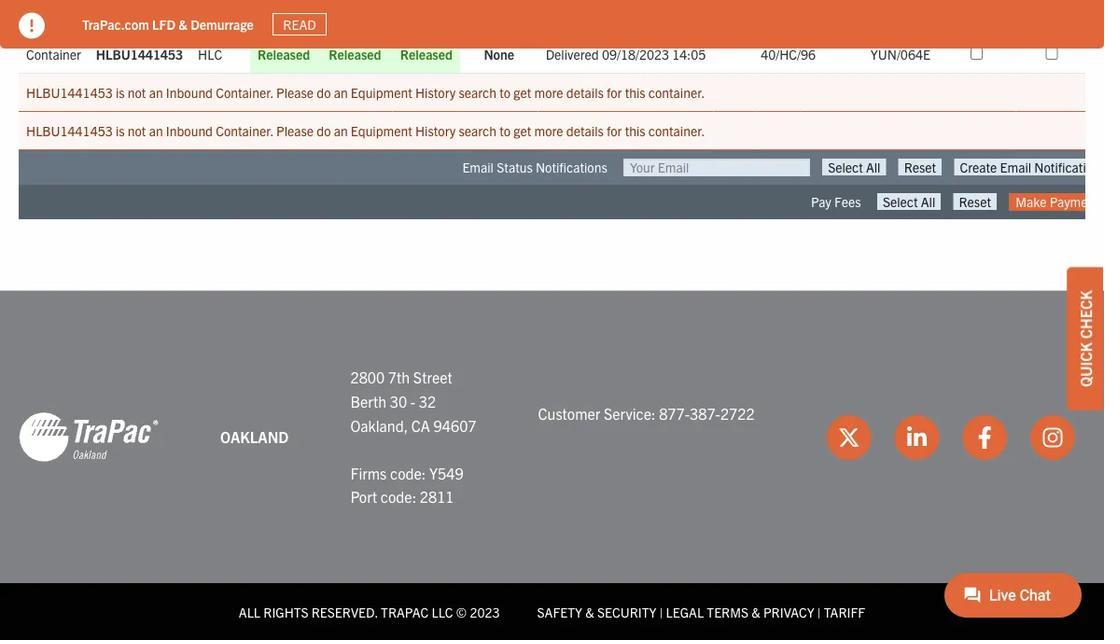 Task type: locate. For each thing, give the bounding box(es) containing it.
| left legal on the bottom right of page
[[660, 605, 663, 622]]

footer containing 2800 7th street
[[0, 291, 1105, 641]]

1 vertical spatial equipment
[[351, 123, 412, 140]]

1 vertical spatial to
[[500, 123, 511, 140]]

& right terms at the bottom right
[[752, 605, 761, 622]]

notifications
[[536, 160, 608, 176]]

for up notifications
[[607, 123, 622, 140]]

tariff link
[[824, 605, 866, 622]]

2800
[[351, 368, 385, 387]]

yun/064e
[[871, 47, 931, 63]]

1 vertical spatial for
[[607, 123, 622, 140]]

fees
[[835, 194, 862, 211]]

tariff
[[824, 605, 866, 622]]

2722
[[721, 404, 755, 423]]

released left none
[[400, 47, 453, 63]]

0 vertical spatial container.
[[216, 85, 273, 102]]

1 inbound from the top
[[166, 85, 213, 102]]

0 vertical spatial hlbu1441453
[[96, 47, 183, 63]]

1 more from the top
[[535, 85, 564, 102]]

details
[[567, 85, 604, 102], [567, 123, 604, 140]]

2 container. from the top
[[649, 123, 705, 140]]

equipment
[[351, 85, 412, 102], [351, 123, 412, 140]]

1 please from the top
[[276, 85, 314, 102]]

0 vertical spatial container.
[[649, 85, 705, 102]]

| left tariff at bottom right
[[818, 605, 821, 622]]

1 vertical spatial details
[[567, 123, 604, 140]]

0 horizontal spatial released
[[258, 47, 310, 63]]

trapac.com
[[82, 16, 149, 32]]

email status notifications
[[463, 160, 608, 176]]

0 vertical spatial hlbu1441453 is not an inbound container. please do an equipment history search to get more details for this container.
[[26, 85, 705, 102]]

container.
[[649, 85, 705, 102], [649, 123, 705, 140]]

0 vertical spatial equipment
[[351, 85, 412, 102]]

0 vertical spatial please
[[276, 85, 314, 102]]

container
[[26, 47, 81, 63]]

please
[[276, 85, 314, 102], [276, 123, 314, 140]]

get
[[514, 85, 532, 102], [514, 123, 532, 140]]

0 vertical spatial get
[[514, 85, 532, 102]]

for
[[607, 85, 622, 102], [607, 123, 622, 140]]

2 vertical spatial hlbu1441453
[[26, 123, 113, 140]]

line
[[270, 9, 298, 26]]

this
[[625, 85, 646, 102], [625, 123, 646, 140]]

30
[[390, 392, 407, 411]]

read
[[283, 16, 316, 33]]

1 details from the top
[[567, 85, 604, 102]]

quick check link
[[1067, 267, 1105, 411]]

released down read "link"
[[258, 47, 310, 63]]

1 get from the top
[[514, 85, 532, 102]]

387-
[[690, 404, 721, 423]]

trapac.com lfd & demurrage
[[82, 16, 254, 32]]

None checkbox
[[971, 48, 983, 61]]

1 vertical spatial container.
[[216, 123, 273, 140]]

&
[[179, 16, 188, 32], [586, 605, 595, 622], [752, 605, 761, 622]]

None button
[[823, 160, 887, 176], [899, 160, 942, 176], [955, 160, 1105, 176], [878, 194, 941, 211], [954, 194, 997, 211], [823, 160, 887, 176], [899, 160, 942, 176], [955, 160, 1105, 176], [878, 194, 941, 211], [954, 194, 997, 211]]

None checkbox
[[1046, 48, 1059, 61]]

32
[[419, 392, 436, 411]]

released down customs
[[329, 47, 381, 63]]

legal terms & privacy link
[[666, 605, 815, 622]]

released
[[258, 47, 310, 63], [329, 47, 381, 63], [400, 47, 453, 63]]

0 vertical spatial inbound
[[166, 85, 213, 102]]

footer
[[0, 291, 1105, 641]]

0 vertical spatial history
[[415, 85, 456, 102]]

code: right port
[[381, 488, 417, 507]]

1 this from the top
[[625, 85, 646, 102]]

2 horizontal spatial released
[[400, 47, 453, 63]]

more up email status notifications
[[535, 123, 564, 140]]

more down delivered
[[535, 85, 564, 102]]

get up status
[[514, 123, 532, 140]]

ca
[[412, 416, 430, 435]]

0 vertical spatial details
[[567, 85, 604, 102]]

1 do from the top
[[317, 85, 331, 102]]

2 this from the top
[[625, 123, 646, 140]]

to
[[500, 85, 511, 102], [500, 123, 511, 140]]

0 vertical spatial do
[[317, 85, 331, 102]]

2 more from the top
[[535, 123, 564, 140]]

0 vertical spatial for
[[607, 85, 622, 102]]

code: up 2811
[[390, 464, 426, 483]]

oakland image
[[19, 412, 159, 464]]

container. down 14:05
[[649, 85, 705, 102]]

0 horizontal spatial |
[[660, 605, 663, 622]]

1 vertical spatial container.
[[649, 123, 705, 140]]

quick check
[[1077, 291, 1095, 387]]

pay
[[811, 194, 832, 211]]

make
[[1016, 194, 1047, 211]]

1 vertical spatial inbound
[[166, 123, 213, 140]]

customer service: 877-387-2722
[[538, 404, 755, 423]]

oakland,
[[351, 416, 408, 435]]

1 horizontal spatial |
[[818, 605, 821, 622]]

demurrage
[[191, 16, 254, 32]]

search down none
[[459, 85, 497, 102]]

delivered
[[546, 47, 599, 63]]

1 vertical spatial do
[[317, 123, 331, 140]]

1 vertical spatial this
[[625, 123, 646, 140]]

safety
[[537, 605, 583, 622]]

& right safety
[[586, 605, 595, 622]]

& right lfd
[[179, 16, 188, 32]]

to up status
[[500, 123, 511, 140]]

0 vertical spatial is
[[116, 85, 125, 102]]

09/18/2023
[[602, 47, 670, 63]]

search
[[459, 85, 497, 102], [459, 123, 497, 140]]

get down none
[[514, 85, 532, 102]]

1 vertical spatial please
[[276, 123, 314, 140]]

2 not from the top
[[128, 123, 146, 140]]

1 vertical spatial search
[[459, 123, 497, 140]]

1 horizontal spatial released
[[329, 47, 381, 63]]

hlbu1441453
[[96, 47, 183, 63], [26, 85, 113, 102], [26, 123, 113, 140]]

do
[[317, 85, 331, 102], [317, 123, 331, 140]]

1 vertical spatial more
[[535, 123, 564, 140]]

container. up your email email field on the right top
[[649, 123, 705, 140]]

y549
[[430, 464, 464, 483]]

check
[[1077, 291, 1095, 339]]

is
[[116, 85, 125, 102], [116, 123, 125, 140]]

2 inbound from the top
[[166, 123, 213, 140]]

1 vertical spatial history
[[415, 123, 456, 140]]

more
[[535, 85, 564, 102], [535, 123, 564, 140]]

0 vertical spatial this
[[625, 85, 646, 102]]

2 get from the top
[[514, 123, 532, 140]]

2 equipment from the top
[[351, 123, 412, 140]]

search up email
[[459, 123, 497, 140]]

code:
[[390, 464, 426, 483], [381, 488, 417, 507]]

not
[[128, 85, 146, 102], [128, 123, 146, 140]]

1 vertical spatial is
[[116, 123, 125, 140]]

hlbu1441453 is not an inbound container. please do an equipment history search to get more details for this container.
[[26, 85, 705, 102], [26, 123, 705, 140]]

read link
[[273, 13, 327, 36]]

0 vertical spatial not
[[128, 85, 146, 102]]

2 history from the top
[[415, 123, 456, 140]]

service:
[[604, 404, 656, 423]]

reserved.
[[312, 605, 378, 622]]

an
[[149, 85, 163, 102], [334, 85, 348, 102], [149, 123, 163, 140], [334, 123, 348, 140]]

1 history from the top
[[415, 85, 456, 102]]

1 vertical spatial not
[[128, 123, 146, 140]]

0 vertical spatial to
[[500, 85, 511, 102]]

inbound
[[166, 85, 213, 102], [166, 123, 213, 140]]

solid image
[[19, 13, 45, 39]]

details up notifications
[[567, 123, 604, 140]]

llc
[[432, 605, 453, 622]]

2 details from the top
[[567, 123, 604, 140]]

details down delivered
[[567, 85, 604, 102]]

port
[[351, 488, 377, 507]]

0 vertical spatial more
[[535, 85, 564, 102]]

0 vertical spatial search
[[459, 85, 497, 102]]

1 | from the left
[[660, 605, 663, 622]]

container.
[[216, 85, 273, 102], [216, 123, 273, 140]]

1 vertical spatial get
[[514, 123, 532, 140]]

for down the delivered 09/18/2023 14:05
[[607, 85, 622, 102]]

to down none
[[500, 85, 511, 102]]

history
[[415, 85, 456, 102], [415, 123, 456, 140]]

1 vertical spatial hlbu1441453 is not an inbound container. please do an equipment history search to get more details for this container.
[[26, 123, 705, 140]]

|
[[660, 605, 663, 622], [818, 605, 821, 622]]



Task type: vqa. For each thing, say whether or not it's contained in the screenshot.
4th '12/31/2023 00:00' from the top
no



Task type: describe. For each thing, give the bounding box(es) containing it.
2 do from the top
[[317, 123, 331, 140]]

2 horizontal spatial &
[[752, 605, 761, 622]]

1 to from the top
[[500, 85, 511, 102]]

1 equipment from the top
[[351, 85, 412, 102]]

safety & security link
[[537, 605, 657, 622]]

40/hc/96
[[761, 47, 816, 63]]

1 vertical spatial code:
[[381, 488, 417, 507]]

2 released from the left
[[329, 47, 381, 63]]

email
[[463, 160, 494, 176]]

Your Email email field
[[624, 160, 810, 177]]

1 vertical spatial hlbu1441453
[[26, 85, 113, 102]]

2 to from the top
[[500, 123, 511, 140]]

firms code:  y549 port code:  2811
[[351, 464, 464, 507]]

1 hlbu1441453 is not an inbound container. please do an equipment history search to get more details for this container. from the top
[[26, 85, 705, 102]]

©
[[456, 605, 467, 622]]

94607
[[434, 416, 477, 435]]

make payments link
[[1010, 194, 1105, 212]]

1 for from the top
[[607, 85, 622, 102]]

firms
[[351, 464, 387, 483]]

1 released from the left
[[258, 47, 310, 63]]

2 is from the top
[[116, 123, 125, 140]]

rights
[[264, 605, 309, 622]]

14:05
[[673, 47, 706, 63]]

1 container. from the top
[[649, 85, 705, 102]]

2023
[[470, 605, 500, 622]]

1 horizontal spatial &
[[586, 605, 595, 622]]

2 hlbu1441453 is not an inbound container. please do an equipment history search to get more details for this container. from the top
[[26, 123, 705, 140]]

trapac
[[381, 605, 429, 622]]

3 released from the left
[[400, 47, 453, 63]]

customs
[[326, 9, 385, 26]]

7th
[[388, 368, 410, 387]]

0 horizontal spatial &
[[179, 16, 188, 32]]

all rights reserved. trapac llc © 2023
[[239, 605, 500, 622]]

none
[[484, 47, 515, 63]]

2 please from the top
[[276, 123, 314, 140]]

1 is from the top
[[116, 85, 125, 102]]

privacy
[[764, 605, 815, 622]]

hlc
[[198, 47, 222, 63]]

-
[[411, 392, 416, 411]]

lfd
[[152, 16, 176, 32]]

delivered 09/18/2023 14:05
[[546, 47, 706, 63]]

1 search from the top
[[459, 85, 497, 102]]

2800 7th street berth 30 - 32 oakland, ca 94607
[[351, 368, 477, 435]]

all
[[239, 605, 261, 622]]

2 container. from the top
[[216, 123, 273, 140]]

safety & security | legal terms & privacy | tariff
[[537, 605, 866, 622]]

2811
[[420, 488, 454, 507]]

pay fees
[[811, 194, 862, 211]]

customer
[[538, 404, 601, 423]]

1 container. from the top
[[216, 85, 273, 102]]

oakland
[[220, 428, 289, 447]]

berth
[[351, 392, 387, 411]]

payments
[[1050, 194, 1105, 211]]

security
[[598, 605, 657, 622]]

terms
[[707, 605, 749, 622]]

quick
[[1077, 343, 1095, 387]]

street
[[413, 368, 453, 387]]

1 not from the top
[[128, 85, 146, 102]]

legal
[[666, 605, 704, 622]]

0 vertical spatial code:
[[390, 464, 426, 483]]

2 for from the top
[[607, 123, 622, 140]]

make payments
[[1016, 194, 1105, 211]]

877-
[[659, 404, 690, 423]]

2 | from the left
[[818, 605, 821, 622]]

status
[[497, 160, 533, 176]]

2 search from the top
[[459, 123, 497, 140]]



